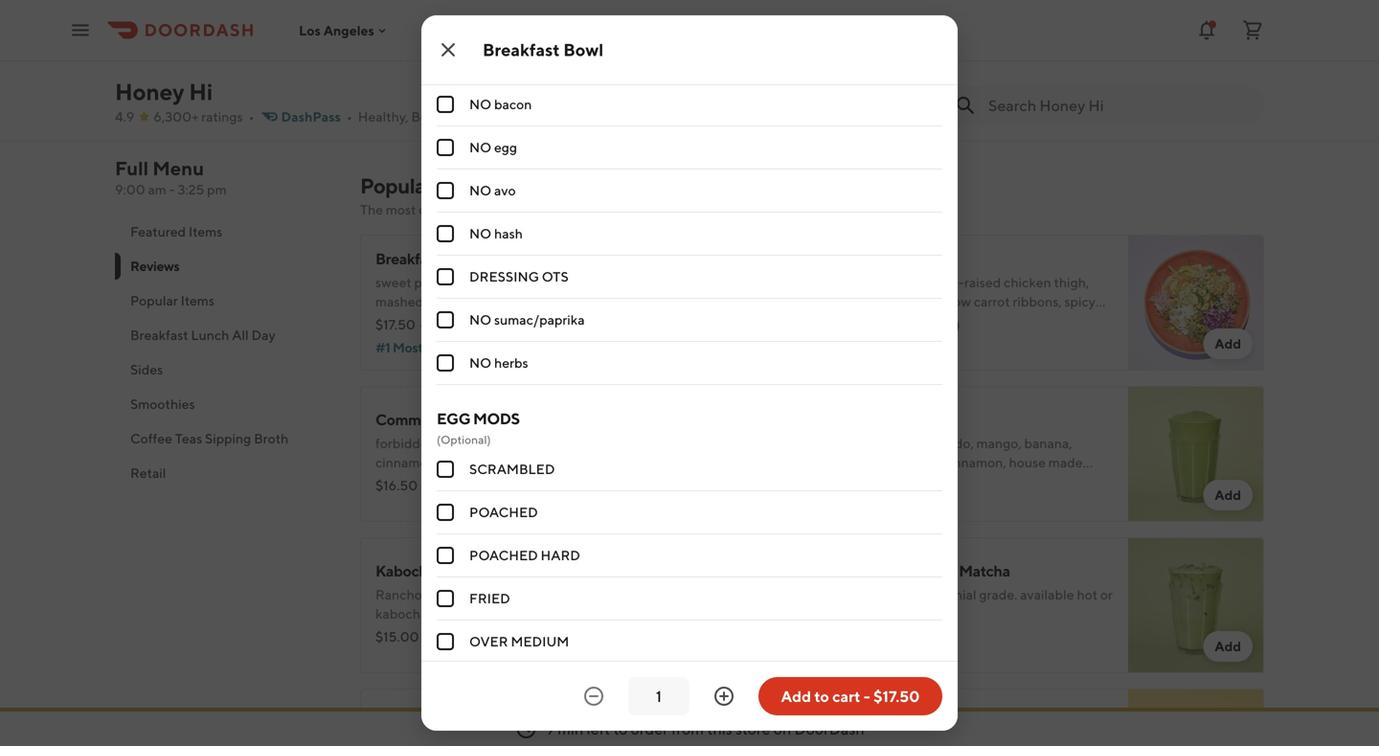 Task type: vqa. For each thing, say whether or not it's contained in the screenshot.
'Results'
no



Task type: describe. For each thing, give the bounding box(es) containing it.
POACHED HARD checkbox
[[437, 547, 454, 564]]

on
[[774, 720, 792, 738]]

no for no herbs
[[469, 355, 492, 371]]

6,300+
[[154, 109, 199, 125]]

- inside full menu 9:00 am - 3:25 pm
[[169, 182, 175, 197]]

• doordash order for devon p
[[911, 53, 1005, 66]]

made inside "kale, spinach, avocado, mango, banana, chlorophyll, mint, cinnamon, house made california almond & pumpkin seed milk"
[[1049, 455, 1083, 470]]

add button for community bowl
[[744, 480, 793, 511]]

of 5 stars
[[386, 95, 431, 108]]

popular items
[[130, 293, 215, 309]]

mods
[[473, 410, 520, 428]]

p
[[870, 16, 880, 34]]

breakfast bowl sweet potato hash, poached farm egg, mashed avocado, heritage bacon, farmer's market greens, herbs, sumac, smoked paprika
[[376, 250, 649, 329]]

smoothies button
[[115, 387, 337, 422]]

honey
[[115, 78, 184, 105]]

up
[[518, 644, 534, 660]]

breakfast bowl image
[[669, 235, 805, 371]]

devon
[[823, 16, 867, 34]]

iced.
[[835, 606, 865, 622]]

add inside 'button'
[[781, 687, 812, 706]]

sides button
[[115, 353, 337, 387]]

spiced
[[982, 332, 1022, 348]]

dressing,
[[867, 332, 921, 348]]

0 vertical spatial breakfast
[[559, 73, 636, 89]]

0 items, open order cart image
[[1242, 19, 1265, 42]]

1 vertical spatial this
[[707, 720, 733, 738]]

breakfast for breakfast bowl sweet potato hash, poached farm egg, mashed avocado, heritage bacon, farmer's market greens, herbs, sumac, smoked paprika
[[376, 250, 440, 268]]

medium
[[511, 634, 569, 650]]

1/13/23
[[1162, 53, 1201, 66]]

bowl for community bowl
[[459, 411, 492, 429]]

to inside 'button'
[[815, 687, 830, 706]]

3:25
[[178, 182, 204, 197]]

#2
[[835, 340, 853, 355]]

gordo
[[425, 587, 464, 603]]

$15.00 for kale, spinach, avocado, mango, banana, chlorophyll, mint, cinnamon, house made california almond & pumpkin seed milk
[[835, 478, 879, 493]]

pumpkin
[[957, 474, 1011, 490]]

• doordash order for 1/13/23
[[1203, 53, 1296, 66]]

confit
[[576, 606, 612, 622]]

pasture-
[[913, 274, 965, 290]]

coffee teas sipping broth
[[130, 431, 289, 446]]

spinach,
[[867, 435, 917, 451]]

smoked
[[553, 313, 601, 329]]

bacon
[[569, 53, 619, 69]]

chard,
[[615, 606, 653, 622]]

grade.
[[980, 587, 1018, 603]]

& right "eggs"
[[412, 713, 422, 732]]

mango,
[[977, 435, 1022, 451]]

devon p
[[823, 16, 880, 34]]

stars
[[407, 95, 431, 108]]

milk
[[1045, 474, 1071, 490]]

bowl for miso bowl jasmine rice, pasture-raised chicken thigh, cabbage slaw, rainbow carrot ribbons, spicy cucumbers, daikon, cilantro, ginger chickpea miso dressing, togarashi spiced almonds
[[871, 250, 905, 268]]

all
[[232, 327, 249, 343]]

poached for poached hard
[[469, 548, 538, 563]]

SCRAMBLED checkbox
[[437, 461, 454, 478]]

sweet
[[376, 274, 412, 290]]

no for no sumac/paprika
[[469, 312, 492, 328]]

order for 1/13/23
[[1265, 53, 1296, 66]]

ratings
[[201, 109, 243, 125]]

am
[[148, 182, 167, 197]]

cart
[[833, 687, 861, 706]]

beans
[[552, 587, 589, 603]]

most inside '100% (8) #2 most liked'
[[855, 340, 885, 355]]

(8)
[[943, 317, 961, 332]]

#1 most liked
[[376, 340, 458, 355]]

- inside 'button'
[[864, 687, 871, 706]]

DRESSING OTS checkbox
[[437, 268, 454, 286]]

avo
[[494, 183, 516, 198]]

sandwich
[[556, 92, 631, 108]]

cucumbers,
[[835, 313, 906, 329]]

over
[[469, 634, 508, 650]]

group inside breakfast bowl dialog
[[437, 0, 943, 385]]

farm inside breakfast bowl sweet potato hash, poached farm egg, mashed avocado, heritage bacon, farmer's market greens, herbs, sumac, smoked paprika
[[548, 274, 576, 290]]

community bowl image
[[669, 386, 805, 522]]

$17.50 inside 'button'
[[874, 687, 920, 706]]

day
[[251, 327, 276, 343]]

no for no bacon
[[469, 96, 492, 112]]

FRIED checkbox
[[437, 590, 454, 607]]

los angeles button
[[299, 22, 390, 38]]

no avo
[[469, 183, 516, 198]]

popular for popular items
[[130, 293, 178, 309]]

92%
[[446, 317, 472, 332]]

togarashi
[[924, 332, 980, 348]]

coffee
[[130, 431, 172, 446]]

1 vertical spatial store
[[736, 720, 771, 738]]

avocado, inside breakfast bowl sweet potato hash, poached farm egg, mashed avocado, heritage bacon, farmer's market greens, herbs, sumac, smoked paprika
[[426, 294, 481, 309]]

featured items
[[130, 224, 223, 240]]

corona
[[504, 587, 550, 603]]

organic japanese matcha image
[[1129, 537, 1265, 674]]

california
[[835, 474, 895, 490]]

add for breakfast bowl
[[755, 336, 782, 352]]

popular items the most commonly ordered items and dishes from this store
[[360, 173, 726, 217]]

doordash for devon p
[[918, 53, 971, 66]]

house inside kabocha beans & greens rancho gordo royal corona beans in kabocha sage broth, leek & garlic confit chard, house made tomatillo zhoug, cilantro oil topped with sunny side up farm egg - vgo
[[376, 625, 412, 641]]

cilantro,
[[956, 313, 1005, 329]]

royal
[[467, 587, 502, 603]]

cabbage
[[835, 294, 888, 309]]

1 liked from the left
[[426, 340, 458, 355]]

#1
[[376, 340, 390, 355]]

ots
[[542, 269, 569, 285]]

add to cart - $17.50
[[781, 687, 920, 706]]

egg mods group
[[437, 408, 943, 746]]

& up royal
[[483, 562, 492, 580]]

add button for breakfast bowl
[[744, 329, 793, 359]]

breakfast sandwich button
[[476, 91, 631, 110]]

kabocha beans & greens image
[[669, 537, 805, 674]]

hash
[[494, 226, 523, 241]]

egg inside breakfast bowl dialog
[[494, 139, 517, 155]]

100% (8) #2 most liked
[[835, 317, 961, 355]]

no bacon
[[469, 96, 532, 112]]

paprika
[[604, 313, 649, 329]]

chicken
[[1004, 274, 1052, 290]]

mashed
[[376, 294, 424, 309]]

0 vertical spatial $17.50
[[376, 317, 416, 332]]

thigh,
[[1054, 274, 1090, 290]]

leek
[[501, 606, 526, 622]]

+$1.00
[[469, 12, 506, 26]]

liked inside '100% (8) #2 most liked'
[[888, 340, 921, 355]]

angeles
[[324, 22, 375, 38]]

lunch
[[191, 327, 229, 343]]

almond
[[897, 474, 943, 490]]

most
[[386, 202, 416, 217]]

no for no egg
[[469, 139, 492, 155]]

POACHED checkbox
[[437, 504, 454, 521]]

pancakes
[[476, 131, 548, 147]]

coffee teas sipping broth button
[[115, 422, 337, 456]]

farm inside kabocha beans & greens rancho gordo royal corona beans in kabocha sage broth, leek & garlic confit chard, house made tomatillo zhoug, cilantro oil topped with sunny side up farm egg - vgo
[[537, 644, 565, 660]]

items for popular items
[[181, 293, 215, 309]]

from inside popular items the most commonly ordered items and dishes from this store
[[639, 202, 668, 217]]

cold
[[835, 713, 868, 732]]

cold brew image
[[1129, 689, 1265, 746]]

breakfast lunch all day button
[[115, 318, 337, 353]]

japanese
[[893, 562, 957, 580]]

0 vertical spatial 4.9
[[394, 35, 423, 57]]

featured items button
[[115, 215, 337, 249]]

items for popular items the most commonly ordered items and dishes from this store
[[437, 173, 489, 198]]

EXTRA CRISPY BACON checkbox
[[437, 53, 454, 70]]



Task type: locate. For each thing, give the bounding box(es) containing it.
1 horizontal spatial from
[[672, 720, 704, 738]]

and inside popular items the most commonly ordered items and dishes from this store
[[572, 202, 595, 217]]

items
[[437, 173, 489, 198], [189, 224, 223, 240], [181, 293, 215, 309]]

0 vertical spatial $15.00
[[835, 478, 879, 493]]

no
[[469, 96, 492, 112], [469, 139, 492, 155], [469, 183, 492, 198], [469, 226, 492, 241], [469, 312, 492, 328], [469, 355, 492, 371]]

$17.50
[[376, 317, 416, 332], [874, 687, 920, 706]]

2 poached from the top
[[469, 548, 538, 563]]

1 vertical spatial avocado,
[[919, 435, 974, 451]]

1 vertical spatial egg
[[567, 644, 590, 660]]

- left vgo
[[593, 644, 599, 660]]

1 horizontal spatial to
[[815, 687, 830, 706]]

no herbs
[[469, 355, 528, 371]]

store inside popular items the most commonly ordered items and dishes from this store
[[695, 202, 726, 217]]

4.9 down honey
[[115, 109, 134, 125]]

0 vertical spatial avocado,
[[426, 294, 481, 309]]

1 • doordash order from the left
[[911, 53, 1005, 66]]

2 most from the left
[[855, 340, 885, 355]]

market
[[376, 313, 419, 329]]

most down the $17.50 • at top left
[[393, 340, 423, 355]]

open menu image
[[69, 19, 92, 42]]

1 horizontal spatial most
[[855, 340, 885, 355]]

no left 'avo'
[[469, 183, 492, 198]]

1 poached from the top
[[469, 504, 538, 520]]

& up "zhoug,"
[[529, 606, 538, 622]]

bowl for breakfast bowl sweet potato hash, poached farm egg, mashed avocado, heritage bacon, farmer's market greens, herbs, sumac, smoked paprika
[[443, 250, 477, 268]]

from right order
[[672, 720, 704, 738]]

bowl up rice,
[[871, 250, 905, 268]]

1 vertical spatial breakfast
[[476, 92, 553, 108]]

1 horizontal spatial liked
[[888, 340, 921, 355]]

1.8
[[469, 109, 485, 125]]

liked
[[426, 340, 458, 355], [888, 340, 921, 355]]

popular inside button
[[130, 293, 178, 309]]

poached down scrambled
[[469, 504, 538, 520]]

1 horizontal spatial -
[[593, 644, 599, 660]]

0 horizontal spatial -
[[169, 182, 175, 197]]

1 horizontal spatial house
[[1009, 455, 1046, 470]]

100%
[[906, 317, 941, 332]]

2 • doordash order from the left
[[1203, 53, 1296, 66]]

items for featured items
[[189, 224, 223, 240]]

2 horizontal spatial breakfast
[[483, 39, 560, 60]]

1 vertical spatial 4.9
[[115, 109, 134, 125]]

0 horizontal spatial liked
[[426, 340, 458, 355]]

0 vertical spatial breakfast
[[483, 39, 560, 60]]

farm
[[548, 274, 576, 290], [537, 644, 565, 660]]

•
[[911, 53, 916, 66], [1203, 53, 1208, 66], [249, 109, 254, 125], [347, 109, 352, 125], [455, 109, 461, 125], [420, 317, 425, 332]]

1 vertical spatial breakfast
[[376, 250, 440, 268]]

to right left
[[613, 720, 628, 738]]

2 horizontal spatial -
[[864, 687, 871, 706]]

avocado, inside "kale, spinach, avocado, mango, banana, chlorophyll, mint, cinnamon, house made california almond & pumpkin seed milk"
[[919, 435, 974, 451]]

1 vertical spatial $15.00
[[376, 629, 419, 645]]

1 horizontal spatial breakfast
[[559, 73, 636, 89]]

1 horizontal spatial 4.9
[[394, 35, 423, 57]]

group
[[437, 0, 943, 385]]

sunny
[[452, 644, 488, 660]]

this inside popular items the most commonly ordered items and dishes from this store
[[671, 202, 693, 217]]

farm right up
[[537, 644, 565, 660]]

tomatillo
[[452, 625, 506, 641]]

0 vertical spatial poached
[[469, 504, 538, 520]]

0 horizontal spatial breakfast
[[476, 92, 553, 108]]

popular inside popular items the most commonly ordered items and dishes from this store
[[360, 173, 433, 198]]

0 vertical spatial house
[[1009, 455, 1046, 470]]

0 horizontal spatial avocado,
[[426, 294, 481, 309]]

& inside "kale, spinach, avocado, mango, banana, chlorophyll, mint, cinnamon, house made california almond & pumpkin seed milk"
[[946, 474, 954, 490]]

1 horizontal spatial $17.50
[[874, 687, 920, 706]]

items up breakfast lunch all day
[[181, 293, 215, 309]]

popular for popular items the most commonly ordered items and dishes from this store
[[360, 173, 433, 198]]

2 no from the top
[[469, 139, 492, 155]]

order
[[973, 53, 1005, 66], [1265, 53, 1296, 66]]

store left on
[[736, 720, 771, 738]]

add for organic japanese matcha
[[1215, 639, 1242, 654]]

items inside popular items the most commonly ordered items and dishes from this store
[[437, 173, 489, 198]]

honey hi
[[115, 78, 213, 105]]

1 vertical spatial popular
[[130, 293, 178, 309]]

sumac/paprika
[[494, 312, 585, 328]]

egg down kabocha
[[494, 139, 517, 155]]

1 horizontal spatial popular
[[360, 173, 433, 198]]

ordered
[[485, 202, 534, 217]]

oil
[[602, 625, 616, 641]]

spiced
[[546, 112, 595, 127]]

$17.50 up brew
[[874, 687, 920, 706]]

4.9 left extra crispy bacon checkbox
[[394, 35, 423, 57]]

poached hard
[[469, 548, 581, 563]]

no fomo image
[[1129, 386, 1265, 522]]

group containing extra crispy bacon
[[437, 0, 943, 385]]

herbs,
[[468, 313, 506, 329]]

no down 1.8
[[469, 139, 492, 155]]

0 horizontal spatial 4.9
[[115, 109, 134, 125]]

0 horizontal spatial to
[[613, 720, 628, 738]]

$15.00 down chlorophyll,
[[835, 478, 879, 493]]

hot
[[1077, 587, 1098, 603]]

kabocha
[[376, 562, 436, 580]]

no hash
[[469, 226, 523, 241]]

1 horizontal spatial store
[[736, 720, 771, 738]]

menu
[[153, 157, 204, 180]]

retail
[[130, 465, 166, 481]]

breakfast bowl dialog
[[422, 0, 958, 746]]

full menu 9:00 am - 3:25 pm
[[115, 157, 227, 197]]

- right cart at the bottom of page
[[864, 687, 871, 706]]

house inside "kale, spinach, avocado, mango, banana, chlorophyll, mint, cinnamon, house made california almond & pumpkin seed milk"
[[1009, 455, 1046, 470]]

eggs & toast image
[[669, 689, 805, 746]]

0 vertical spatial this
[[671, 202, 693, 217]]

0 horizontal spatial and
[[572, 202, 595, 217]]

kabocha spiced buckwheat pancakes button
[[476, 110, 748, 149]]

Current quantity is 1 number field
[[640, 686, 678, 707]]

NO sumac/paprika checkbox
[[437, 311, 454, 329]]

2 order from the left
[[1265, 53, 1296, 66]]

0 vertical spatial farm
[[548, 274, 576, 290]]

breakfast for breakfast lunch all day
[[130, 327, 188, 343]]

- right am at the left of the page
[[169, 182, 175, 197]]

this right dishes
[[671, 202, 693, 217]]

jasmine
[[835, 274, 882, 290]]

0 vertical spatial made
[[1049, 455, 1083, 470]]

from right dishes
[[639, 202, 668, 217]]

cold brew
[[835, 713, 906, 732]]

0 vertical spatial egg
[[494, 139, 517, 155]]

avocado, up no sumac/paprika option
[[426, 294, 481, 309]]

kale,
[[835, 435, 864, 451]]

healthy,
[[358, 109, 409, 125]]

seed
[[1014, 474, 1043, 490]]

miso bowl image
[[1129, 235, 1265, 371]]

and right the items
[[572, 202, 595, 217]]

bacon,
[[537, 294, 578, 309]]

no left hash at top
[[469, 226, 492, 241]]

spicy
[[1065, 294, 1096, 309]]

add for miso bowl
[[1215, 336, 1242, 352]]

poached up royal
[[469, 548, 538, 563]]

house up seed
[[1009, 455, 1046, 470]]

1 horizontal spatial this
[[707, 720, 733, 738]]

0 vertical spatial items
[[437, 173, 489, 198]]

0 horizontal spatial breakfast
[[130, 327, 188, 343]]

rachel m
[[520, 16, 583, 34]]

rachel
[[520, 16, 567, 34]]

0 vertical spatial from
[[639, 202, 668, 217]]

poached for poached
[[469, 504, 538, 520]]

egg inside kabocha beans & greens rancho gordo royal corona beans in kabocha sage broth, leek & garlic confit chard, house made tomatillo zhoug, cilantro oil topped with sunny side up farm egg - vgo
[[567, 644, 590, 660]]

breakfast inside breakfast bowl dialog
[[483, 39, 560, 60]]

vgo
[[602, 644, 624, 660]]

2 vertical spatial -
[[864, 687, 871, 706]]

extra crispy bacon
[[469, 53, 619, 69]]

with
[[423, 644, 449, 660]]

$15.00 for rancho gordo royal corona beans in kabocha sage broth, leek & garlic confit chard, house made tomatillo zhoug, cilantro oil topped with sunny side up farm egg - vgo
[[376, 629, 419, 645]]

5
[[398, 95, 405, 108]]

no down heritage
[[469, 312, 492, 328]]

NO bacon checkbox
[[437, 96, 454, 113]]

1 vertical spatial -
[[593, 644, 599, 660]]

0 horizontal spatial order
[[973, 53, 1005, 66]]

no left herbs
[[469, 355, 492, 371]]

most
[[393, 340, 423, 355], [855, 340, 885, 355]]

0 vertical spatial -
[[169, 182, 175, 197]]

breakfast bowl breakfast sandwich kabocha spiced buckwheat pancakes
[[476, 73, 684, 147]]

organic
[[835, 587, 881, 603]]

dashpass
[[281, 109, 341, 125]]

OVER MEDIUM checkbox
[[437, 633, 454, 651]]

made
[[1049, 455, 1083, 470], [415, 625, 449, 641]]

popular down reviews
[[130, 293, 178, 309]]

breakfast inside breakfast bowl sweet potato hash, poached farm egg, mashed avocado, heritage bacon, farmer's market greens, herbs, sumac, smoked paprika
[[376, 250, 440, 268]]

breakfast up sandwich
[[559, 73, 636, 89]]

1 vertical spatial poached
[[469, 548, 538, 563]]

• doordash order
[[911, 53, 1005, 66], [1203, 53, 1296, 66]]

retail button
[[115, 456, 337, 491]]

(14)
[[475, 317, 497, 332]]

breakfast inside breakfast lunch all day button
[[130, 327, 188, 343]]

avocado, up mint,
[[919, 435, 974, 451]]

0 vertical spatial store
[[695, 202, 726, 217]]

2 horizontal spatial doordash
[[1210, 53, 1263, 66]]

bowl up dressing ots option
[[443, 250, 477, 268]]

0 horizontal spatial • doordash order
[[911, 53, 1005, 66]]

no for no avo
[[469, 183, 492, 198]]

1 no from the top
[[469, 96, 492, 112]]

2 vertical spatial items
[[181, 293, 215, 309]]

ginger
[[1008, 313, 1047, 329]]

1 horizontal spatial egg
[[567, 644, 590, 660]]

healthy, bowls • 1.8 mi
[[358, 109, 503, 125]]

0 horizontal spatial popular
[[130, 293, 178, 309]]

greens
[[495, 562, 544, 580]]

1 horizontal spatial and
[[884, 587, 907, 603]]

organic
[[835, 562, 890, 580]]

ceremonial
[[909, 587, 977, 603]]

dashpass •
[[281, 109, 352, 125]]

- inside kabocha beans & greens rancho gordo royal corona beans in kabocha sage broth, leek & garlic confit chard, house made tomatillo zhoug, cilantro oil topped with sunny side up farm egg - vgo
[[593, 644, 599, 660]]

made inside kabocha beans & greens rancho gordo royal corona beans in kabocha sage broth, leek & garlic confit chard, house made tomatillo zhoug, cilantro oil topped with sunny side up farm egg - vgo
[[415, 625, 449, 641]]

smoothies
[[130, 396, 195, 412]]

notification bell image
[[1196, 19, 1219, 42]]

0 vertical spatial popular
[[360, 173, 433, 198]]

0 horizontal spatial doordash
[[795, 720, 865, 738]]

$15.00 down kabocha
[[376, 629, 419, 645]]

miso
[[835, 250, 868, 268]]

bowl up (optional)
[[459, 411, 492, 429]]

kabocha
[[376, 606, 428, 622]]

add for community bowl
[[755, 487, 782, 503]]

NO herbs checkbox
[[437, 354, 454, 372]]

egg down the 'cilantro'
[[567, 644, 590, 660]]

most right #2
[[855, 340, 885, 355]]

1 vertical spatial from
[[672, 720, 704, 738]]

store right dishes
[[695, 202, 726, 217]]

kabocha
[[476, 112, 544, 127]]

1 vertical spatial to
[[613, 720, 628, 738]]

to left cart at the bottom of page
[[815, 687, 830, 706]]

$17.50 down mashed
[[376, 317, 416, 332]]

1 horizontal spatial avocado,
[[919, 435, 974, 451]]

6 no from the top
[[469, 355, 492, 371]]

poached
[[492, 274, 546, 290]]

5 no from the top
[[469, 312, 492, 328]]

0 vertical spatial and
[[572, 202, 595, 217]]

miso bowl jasmine rice, pasture-raised chicken thigh, cabbage slaw, rainbow carrot ribbons, spicy cucumbers, daikon, cilantro, ginger chickpea miso dressing, togarashi spiced almonds
[[835, 250, 1105, 348]]

Item Search search field
[[989, 95, 1249, 116]]

NO hash checkbox
[[437, 225, 454, 242]]

6,300+ ratings •
[[154, 109, 254, 125]]

kale, spinach, avocado, mango, banana, chlorophyll, mint, cinnamon, house made california almond & pumpkin seed milk
[[835, 435, 1083, 490]]

NO avo checkbox
[[437, 182, 454, 199]]

1 vertical spatial and
[[884, 587, 907, 603]]

items inside 'button'
[[189, 224, 223, 240]]

0 horizontal spatial this
[[671, 202, 693, 217]]

1 order from the left
[[973, 53, 1005, 66]]

made up 'milk'
[[1049, 455, 1083, 470]]

breakfast lunch all day
[[130, 327, 276, 343]]

0 horizontal spatial from
[[639, 202, 668, 217]]

1 horizontal spatial made
[[1049, 455, 1083, 470]]

order
[[631, 720, 669, 738]]

bowl inside breakfast bowl sweet potato hash, poached farm egg, mashed avocado, heritage bacon, farmer's market greens, herbs, sumac, smoked paprika
[[443, 250, 477, 268]]

0 horizontal spatial house
[[376, 625, 412, 641]]

0 horizontal spatial $17.50
[[376, 317, 416, 332]]

community
[[376, 411, 456, 429]]

items up commonly
[[437, 173, 489, 198]]

4 no from the top
[[469, 226, 492, 241]]

increase quantity by 1 image
[[713, 685, 736, 708]]

bowl inside miso bowl jasmine rice, pasture-raised chicken thigh, cabbage slaw, rainbow carrot ribbons, spicy cucumbers, daikon, cilantro, ginger chickpea miso dressing, togarashi spiced almonds
[[871, 250, 905, 268]]

1 horizontal spatial order
[[1265, 53, 1296, 66]]

buckwheat
[[597, 112, 684, 127]]

0 horizontal spatial egg
[[494, 139, 517, 155]]

0 horizontal spatial store
[[695, 202, 726, 217]]

add button for organic japanese matcha
[[1204, 631, 1253, 662]]

avocado,
[[426, 294, 481, 309], [919, 435, 974, 451]]

breakfast for breakfast bowl
[[483, 39, 560, 60]]

0 horizontal spatial most
[[393, 340, 423, 355]]

bowl down m
[[564, 39, 604, 60]]

decrease quantity by 1 image
[[583, 685, 606, 708]]

& right almond
[[946, 474, 954, 490]]

1 vertical spatial farm
[[537, 644, 565, 660]]

miso
[[835, 332, 864, 348]]

breakfast down rachel
[[483, 39, 560, 60]]

1 vertical spatial items
[[189, 224, 223, 240]]

no for no hash
[[469, 226, 492, 241]]

items inside button
[[181, 293, 215, 309]]

commonly
[[419, 202, 483, 217]]

1 horizontal spatial $15.00
[[835, 478, 879, 493]]

1 vertical spatial $17.50
[[874, 687, 920, 706]]

2 vertical spatial breakfast
[[130, 327, 188, 343]]

items down pm
[[189, 224, 223, 240]]

bowl for breakfast bowl
[[564, 39, 604, 60]]

no left 'bacon'
[[469, 96, 492, 112]]

1 vertical spatial made
[[415, 625, 449, 641]]

mint,
[[910, 455, 941, 470]]

1 horizontal spatial breakfast
[[376, 250, 440, 268]]

liked down greens, in the left of the page
[[426, 340, 458, 355]]

doordash for 1/13/23
[[1210, 53, 1263, 66]]

herbs
[[494, 355, 528, 371]]

1 horizontal spatial doordash
[[918, 53, 971, 66]]

farm up 'bacon,'
[[548, 274, 576, 290]]

1 horizontal spatial • doordash order
[[1203, 53, 1296, 66]]

2 liked from the left
[[888, 340, 921, 355]]

and right organic
[[884, 587, 907, 603]]

house up topped
[[376, 625, 412, 641]]

breakfast up kabocha
[[476, 92, 553, 108]]

in
[[591, 587, 602, 603]]

breakfast up sweet
[[376, 250, 440, 268]]

NO egg checkbox
[[437, 139, 454, 156]]

bowl inside dialog
[[564, 39, 604, 60]]

los angeles
[[299, 22, 375, 38]]

liked down the 100%
[[888, 340, 921, 355]]

m
[[570, 16, 583, 34]]

to
[[815, 687, 830, 706], [613, 720, 628, 738]]

and inside organic japanese matcha organic and ceremonial grade. available hot or iced.
[[884, 587, 907, 603]]

popular up most
[[360, 173, 433, 198]]

0 horizontal spatial made
[[415, 625, 449, 641]]

0 horizontal spatial $15.00
[[376, 629, 419, 645]]

(optional)
[[437, 433, 491, 446]]

9
[[545, 720, 555, 738]]

order for devon p
[[973, 53, 1005, 66]]

1 most from the left
[[393, 340, 423, 355]]

0 vertical spatial to
[[815, 687, 830, 706]]

matcha
[[959, 562, 1010, 580]]

made up with
[[415, 625, 449, 641]]

3 no from the top
[[469, 183, 492, 198]]

add button for miso bowl
[[1204, 329, 1253, 359]]

close breakfast bowl image
[[437, 38, 460, 61]]

this down "increase quantity by 1" icon
[[707, 720, 733, 738]]

poached
[[469, 504, 538, 520], [469, 548, 538, 563]]

breakfast up sides
[[130, 327, 188, 343]]

1 vertical spatial house
[[376, 625, 412, 641]]



